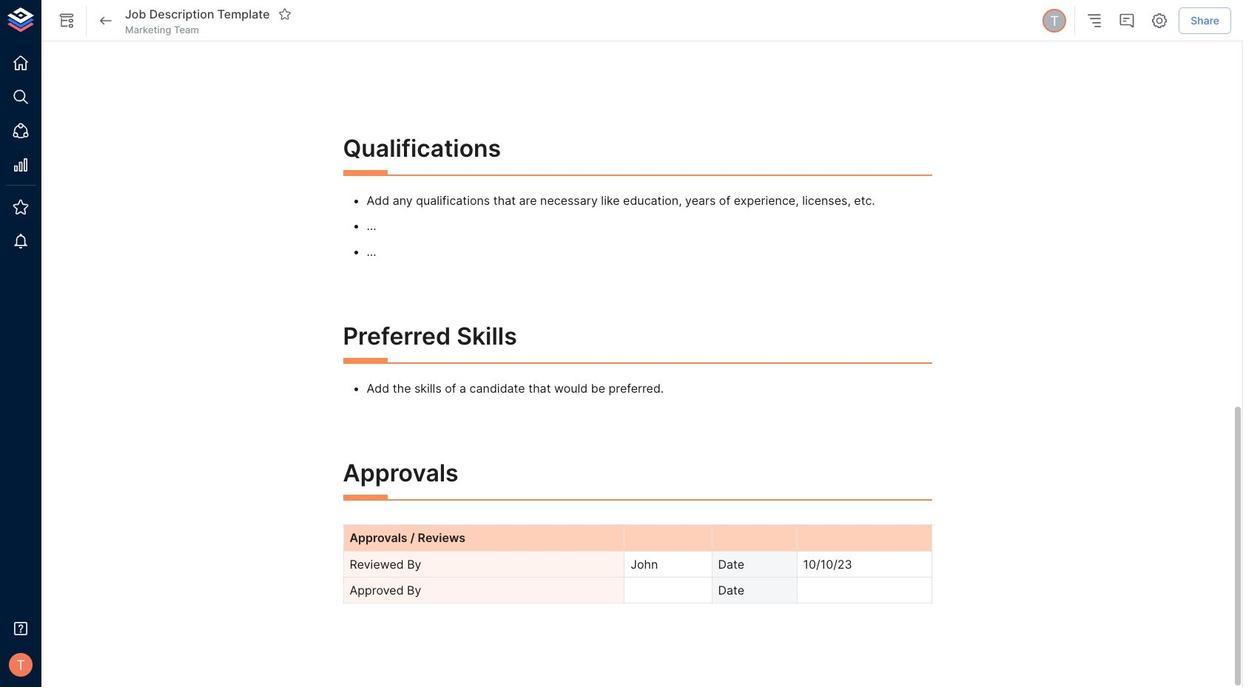 Task type: vqa. For each thing, say whether or not it's contained in the screenshot.
THE TABLE OF CONTENTS 'icon'
yes



Task type: describe. For each thing, give the bounding box(es) containing it.
table of contents image
[[1086, 12, 1103, 30]]

comments image
[[1118, 12, 1136, 30]]

favorite image
[[278, 7, 291, 21]]

settings image
[[1151, 12, 1169, 30]]

go back image
[[97, 12, 115, 30]]

show wiki image
[[58, 12, 75, 30]]



